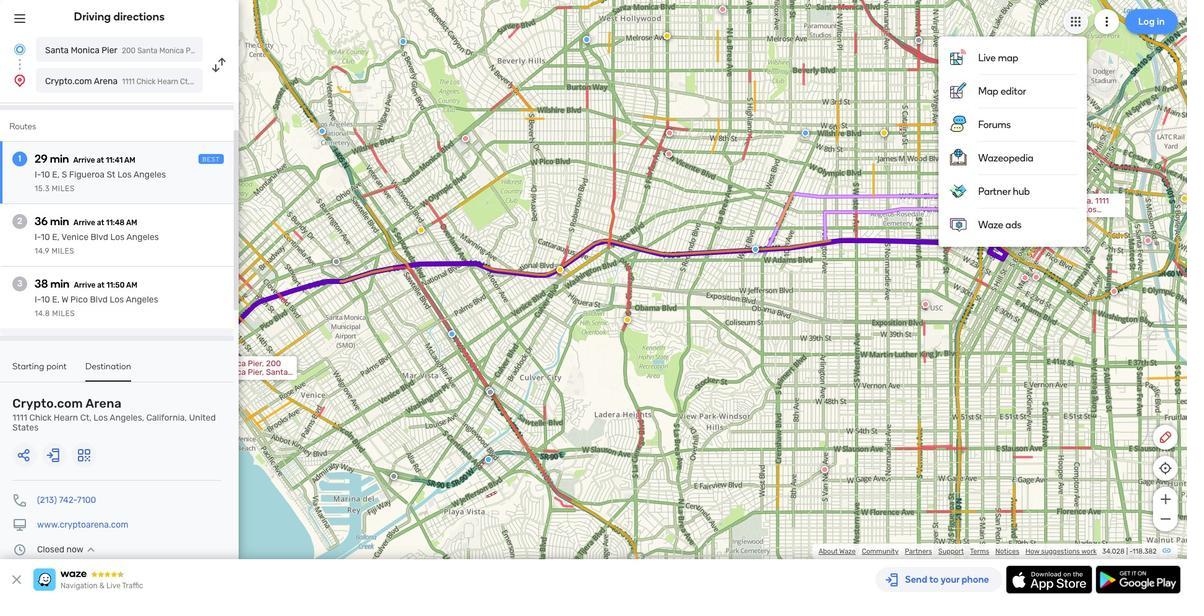 Task type: locate. For each thing, give the bounding box(es) containing it.
arena inside crypto.com arena 1111 chick hearn ct, los angeles, california, united states
[[86, 396, 122, 411]]

i- inside i-10 e, venice blvd los angeles 14.9 miles
[[35, 232, 41, 242]]

2 vertical spatial accident image
[[390, 473, 398, 480]]

min right the 36
[[50, 215, 69, 228]]

1 vertical spatial arrive
[[74, 218, 95, 227]]

starting point button
[[12, 361, 67, 380]]

angeles inside i-10 e, s figueroa st los angeles 15.3 miles
[[134, 169, 166, 180]]

miles for 38 min
[[52, 309, 75, 318]]

0 vertical spatial i-
[[35, 169, 41, 180]]

1 vertical spatial miles
[[52, 247, 74, 255]]

7100
[[77, 495, 96, 505]]

0 vertical spatial blvd
[[91, 232, 108, 242]]

am inside 36 min arrive at 11:48 am
[[126, 218, 137, 227]]

miles down venice
[[52, 247, 74, 255]]

los
[[118, 169, 132, 180], [110, 232, 125, 242], [110, 294, 124, 305], [94, 413, 108, 423]]

10 inside i-10 e, venice blvd los angeles 14.9 miles
[[41, 232, 50, 242]]

angeles,
[[110, 413, 144, 423]]

0 vertical spatial hazard image
[[881, 129, 888, 137]]

police image
[[583, 36, 591, 43], [319, 127, 326, 135], [486, 387, 493, 394]]

1 vertical spatial am
[[126, 218, 137, 227]]

monica,
[[195, 376, 224, 385]]

call image
[[12, 493, 27, 508]]

crypto.com for crypto.com arena
[[45, 76, 92, 87]]

i- up 14.8
[[35, 294, 41, 305]]

driving
[[74, 10, 111, 24]]

0 horizontal spatial accident image
[[333, 258, 340, 265]]

3 e, from the top
[[52, 294, 60, 305]]

0 vertical spatial 10
[[41, 169, 50, 180]]

blvd down 36 min arrive at 11:48 am
[[91, 232, 108, 242]]

2 vertical spatial min
[[50, 277, 70, 291]]

at inside 38 min arrive at 11:50 am
[[97, 281, 105, 290]]

10 inside i-10 e, w pico blvd los angeles 14.8 miles
[[41, 294, 50, 305]]

arrive for 38 min
[[74, 281, 96, 290]]

arena down pier
[[94, 76, 118, 87]]

am right 11:50
[[126, 281, 137, 290]]

www.cryptoarena.com
[[37, 520, 128, 530]]

x image
[[9, 572, 24, 587]]

crypto.com arena button
[[36, 68, 203, 93]]

2 vertical spatial e,
[[52, 294, 60, 305]]

crypto.com
[[45, 76, 92, 87], [12, 396, 83, 411]]

crypto.com arena
[[45, 76, 118, 87]]

i- for 36
[[35, 232, 41, 242]]

w
[[62, 294, 68, 305]]

monica left pier
[[71, 45, 100, 56]]

am for 36 min
[[126, 218, 137, 227]]

i-
[[35, 169, 41, 180], [35, 232, 41, 242], [35, 294, 41, 305]]

monica
[[71, 45, 100, 56], [219, 359, 246, 368], [219, 367, 246, 377]]

los inside crypto.com arena 1111 chick hearn ct, los angeles, california, united states
[[94, 413, 108, 423]]

arrive up venice
[[74, 218, 95, 227]]

arrive up figueroa
[[73, 156, 95, 165]]

2 vertical spatial i-
[[35, 294, 41, 305]]

2 horizontal spatial accident image
[[487, 388, 494, 396]]

2 vertical spatial 10
[[41, 294, 50, 305]]

i- inside i-10 e, s figueroa st los angeles 15.3 miles
[[35, 169, 41, 180]]

0 horizontal spatial police image
[[319, 127, 326, 135]]

29
[[35, 152, 48, 166]]

at inside 36 min arrive at 11:48 am
[[97, 218, 104, 227]]

santa right current location image
[[45, 45, 69, 56]]

10 inside i-10 e, s figueroa st los angeles 15.3 miles
[[41, 169, 50, 180]]

i-10 e, venice blvd los angeles 14.9 miles
[[35, 232, 159, 255]]

at for 38 min
[[97, 281, 105, 290]]

e, left w
[[52, 294, 60, 305]]

angeles for 38 min
[[126, 294, 158, 305]]

am inside 29 min arrive at 11:41 am
[[124, 156, 135, 165]]

los down 11:50
[[110, 294, 124, 305]]

1 e, from the top
[[52, 169, 60, 180]]

0 vertical spatial am
[[124, 156, 135, 165]]

current location image
[[12, 42, 27, 57]]

blvd right the pico
[[90, 294, 108, 305]]

min up s
[[50, 152, 69, 166]]

e, inside i-10 e, s figueroa st los angeles 15.3 miles
[[52, 169, 60, 180]]

driving directions
[[74, 10, 165, 24]]

arrive
[[73, 156, 95, 165], [74, 218, 95, 227], [74, 281, 96, 290]]

11:48
[[106, 218, 125, 227]]

miles inside i-10 e, w pico blvd los angeles 14.8 miles
[[52, 309, 75, 318]]

2 vertical spatial police image
[[486, 387, 493, 394]]

2 vertical spatial miles
[[52, 309, 75, 318]]

accident image
[[916, 36, 923, 44]]

st
[[107, 169, 115, 180]]

miles down s
[[52, 184, 75, 193]]

crypto.com arena 1111 chick hearn ct, los angeles, california, united states
[[12, 396, 216, 433]]

15.3
[[35, 184, 50, 193]]

santa
[[45, 45, 69, 56], [195, 359, 217, 368], [195, 367, 217, 377], [266, 367, 288, 377]]

pier,
[[248, 359, 264, 368], [248, 367, 264, 377]]

e,
[[52, 169, 60, 180], [52, 232, 60, 242], [52, 294, 60, 305]]

1 vertical spatial arena
[[86, 396, 122, 411]]

36 min arrive at 11:48 am
[[35, 215, 137, 228]]

i-10 e, w pico blvd los angeles 14.8 miles
[[35, 294, 158, 318]]

1 vertical spatial at
[[97, 218, 104, 227]]

10 for 36
[[41, 232, 50, 242]]

crypto.com inside crypto.com arena 1111 chick hearn ct, los angeles, california, united states
[[12, 396, 83, 411]]

1 10 from the top
[[41, 169, 50, 180]]

computer image
[[12, 518, 27, 533]]

2 horizontal spatial hazard image
[[1182, 195, 1188, 202]]

10 up 15.3
[[41, 169, 50, 180]]

arrive inside 36 min arrive at 11:48 am
[[74, 218, 95, 227]]

1 vertical spatial min
[[50, 215, 69, 228]]

3 10 from the top
[[41, 294, 50, 305]]

1 vertical spatial hazard image
[[1182, 195, 1188, 202]]

at left 11:50
[[97, 281, 105, 290]]

90401,
[[239, 376, 264, 385]]

0 vertical spatial accident image
[[333, 258, 340, 265]]

los inside i-10 e, s figueroa st los angeles 15.3 miles
[[118, 169, 132, 180]]

at left 11:41
[[97, 156, 104, 165]]

miles inside i-10 e, s figueroa st los angeles 15.3 miles
[[52, 184, 75, 193]]

los down 11:48
[[110, 232, 125, 242]]

i- for 38
[[35, 294, 41, 305]]

arena
[[94, 76, 118, 87], [86, 396, 122, 411]]

i- up 15.3
[[35, 169, 41, 180]]

min
[[50, 152, 69, 166], [50, 215, 69, 228], [50, 277, 70, 291]]

min for 36 min
[[50, 215, 69, 228]]

1 vertical spatial angeles
[[126, 232, 159, 242]]

e, left venice
[[52, 232, 60, 242]]

2 horizontal spatial police image
[[583, 36, 591, 43]]

partners
[[905, 547, 933, 556]]

about waze link
[[819, 547, 856, 556]]

am right 11:48
[[126, 218, 137, 227]]

2 pier, from the top
[[248, 367, 264, 377]]

hazard image
[[881, 129, 888, 137], [418, 226, 425, 234], [624, 316, 632, 324]]

los right the st
[[118, 169, 132, 180]]

los inside i-10 e, w pico blvd los angeles 14.8 miles
[[110, 294, 124, 305]]

min up w
[[50, 277, 70, 291]]

0 vertical spatial arrive
[[73, 156, 95, 165]]

work
[[1082, 547, 1097, 556]]

crypto.com down santa monica pier
[[45, 76, 92, 87]]

1 horizontal spatial hazard image
[[664, 32, 671, 40]]

e, left s
[[52, 169, 60, 180]]

am right 11:41
[[124, 156, 135, 165]]

0 vertical spatial angeles
[[134, 169, 166, 180]]

1 vertical spatial hazard image
[[418, 226, 425, 234]]

10
[[41, 169, 50, 180], [41, 232, 50, 242], [41, 294, 50, 305]]

starting
[[12, 361, 44, 372]]

monica up ca
[[219, 359, 246, 368]]

0 vertical spatial crypto.com
[[45, 76, 92, 87]]

blvd
[[91, 232, 108, 242], [90, 294, 108, 305]]

0 vertical spatial police image
[[583, 36, 591, 43]]

0 horizontal spatial hazard image
[[557, 266, 564, 273]]

0 vertical spatial at
[[97, 156, 104, 165]]

california,
[[146, 413, 187, 423]]

1 vertical spatial blvd
[[90, 294, 108, 305]]

arrive inside 38 min arrive at 11:50 am
[[74, 281, 96, 290]]

miles
[[52, 184, 75, 193], [52, 247, 74, 255], [52, 309, 75, 318]]

i- for 29
[[35, 169, 41, 180]]

arrive for 29 min
[[73, 156, 95, 165]]

monica inside button
[[71, 45, 100, 56]]

i- up 14.9
[[35, 232, 41, 242]]

police image
[[400, 38, 407, 45], [802, 129, 810, 137], [752, 246, 760, 253], [448, 330, 456, 338], [485, 456, 492, 463]]

accident image
[[333, 258, 340, 265], [487, 388, 494, 396], [390, 473, 398, 480]]

road closed image
[[666, 129, 674, 137], [1145, 237, 1152, 244], [1033, 273, 1040, 281], [1022, 274, 1029, 281], [1111, 288, 1118, 295], [822, 466, 829, 473]]

2 i- from the top
[[35, 232, 41, 242]]

arrive up the pico
[[74, 281, 96, 290]]

1 i- from the top
[[35, 169, 41, 180]]

1 vertical spatial i-
[[35, 232, 41, 242]]

road closed image
[[719, 6, 727, 13], [462, 135, 470, 142], [666, 150, 673, 158], [922, 301, 930, 308]]

0 vertical spatial e,
[[52, 169, 60, 180]]

partners link
[[905, 547, 933, 556]]

angeles down 36 min arrive at 11:48 am
[[126, 232, 159, 242]]

los inside i-10 e, venice blvd los angeles 14.9 miles
[[110, 232, 125, 242]]

2 vertical spatial arrive
[[74, 281, 96, 290]]

1 vertical spatial e,
[[52, 232, 60, 242]]

1 horizontal spatial hazard image
[[624, 316, 632, 324]]

0 vertical spatial hazard image
[[664, 32, 671, 40]]

2 e, from the top
[[52, 232, 60, 242]]

i-10 e, s figueroa st los angeles 15.3 miles
[[35, 169, 166, 193]]

monica left 200
[[219, 367, 246, 377]]

am for 29 min
[[124, 156, 135, 165]]

arena up the ct,
[[86, 396, 122, 411]]

ca
[[226, 376, 237, 385]]

14.9
[[35, 247, 49, 255]]

terms link
[[971, 547, 990, 556]]

los right the ct,
[[94, 413, 108, 423]]

1 vertical spatial crypto.com
[[12, 396, 83, 411]]

i- inside i-10 e, w pico blvd los angeles 14.8 miles
[[35, 294, 41, 305]]

angeles inside i-10 e, w pico blvd los angeles 14.8 miles
[[126, 294, 158, 305]]

los for i-10 e, w pico blvd los angeles
[[110, 294, 124, 305]]

link image
[[1162, 546, 1172, 556]]

2 vertical spatial angeles
[[126, 294, 158, 305]]

routes
[[9, 121, 36, 132]]

e, inside i-10 e, venice blvd los angeles 14.9 miles
[[52, 232, 60, 242]]

2 10 from the top
[[41, 232, 50, 242]]

0 vertical spatial arena
[[94, 76, 118, 87]]

10 up 14.8
[[41, 294, 50, 305]]

2 vertical spatial am
[[126, 281, 137, 290]]

0 vertical spatial min
[[50, 152, 69, 166]]

1 vertical spatial 10
[[41, 232, 50, 242]]

am inside 38 min arrive at 11:50 am
[[126, 281, 137, 290]]

e, inside i-10 e, w pico blvd los angeles 14.8 miles
[[52, 294, 60, 305]]

crypto.com inside button
[[45, 76, 92, 87]]

los for i-10 e, s figueroa st los angeles
[[118, 169, 132, 180]]

e, for 36
[[52, 232, 60, 242]]

best
[[202, 156, 220, 163]]

miles for 29 min
[[52, 184, 75, 193]]

10 for 29
[[41, 169, 50, 180]]

10 up 14.9
[[41, 232, 50, 242]]

miles down w
[[52, 309, 75, 318]]

how
[[1026, 547, 1040, 556]]

santa monica pier, 200 santa monica pier, santa monica, ca 90401, usa
[[195, 359, 288, 385]]

angeles down 38 min arrive at 11:50 am
[[126, 294, 158, 305]]

hazard image
[[664, 32, 671, 40], [1182, 195, 1188, 202], [557, 266, 564, 273]]

at inside 29 min arrive at 11:41 am
[[97, 156, 104, 165]]

2 horizontal spatial hazard image
[[881, 129, 888, 137]]

2 vertical spatial at
[[97, 281, 105, 290]]

venice
[[61, 232, 88, 242]]

states
[[12, 423, 39, 433]]

arrive inside 29 min arrive at 11:41 am
[[73, 156, 95, 165]]

at for 29 min
[[97, 156, 104, 165]]

0 vertical spatial miles
[[52, 184, 75, 193]]

29 min arrive at 11:41 am
[[35, 152, 135, 166]]

angeles right the st
[[134, 169, 166, 180]]

at left 11:48
[[97, 218, 104, 227]]

arena inside the crypto.com arena button
[[94, 76, 118, 87]]

crypto.com up chick
[[12, 396, 83, 411]]

angeles
[[134, 169, 166, 180], [126, 232, 159, 242], [126, 294, 158, 305]]

chick
[[29, 413, 52, 423]]

terms
[[971, 547, 990, 556]]

11:50
[[106, 281, 125, 290]]

blvd inside i-10 e, venice blvd los angeles 14.9 miles
[[91, 232, 108, 242]]

10 for 38
[[41, 294, 50, 305]]

3 i- from the top
[[35, 294, 41, 305]]

waze
[[840, 547, 856, 556]]

(213) 742-7100
[[37, 495, 96, 505]]



Task type: describe. For each thing, give the bounding box(es) containing it.
clock image
[[12, 543, 27, 557]]

support link
[[939, 547, 964, 556]]

1 vertical spatial police image
[[319, 127, 326, 135]]

arena for crypto.com arena
[[94, 76, 118, 87]]

notices link
[[996, 547, 1020, 556]]

e, for 38
[[52, 294, 60, 305]]

2 vertical spatial hazard image
[[557, 266, 564, 273]]

pier
[[102, 45, 117, 56]]

11:41
[[106, 156, 123, 165]]

3
[[17, 278, 22, 289]]

1 pier, from the top
[[248, 359, 264, 368]]

about waze community partners support terms notices how suggestions work 34.028 | -118.382
[[819, 547, 1157, 556]]

figueroa
[[69, 169, 105, 180]]

s
[[62, 169, 67, 180]]

742-
[[59, 495, 77, 505]]

now
[[66, 544, 84, 555]]

usa
[[266, 376, 282, 385]]

santa left ca
[[195, 367, 217, 377]]

hearn
[[54, 413, 78, 423]]

38
[[35, 277, 48, 291]]

crypto.com for crypto.com arena 1111 chick hearn ct, los angeles, california, united states
[[12, 396, 83, 411]]

zoom out image
[[1158, 512, 1174, 526]]

angeles inside i-10 e, venice blvd los angeles 14.9 miles
[[126, 232, 159, 242]]

chevron up image
[[84, 545, 98, 555]]

0 horizontal spatial hazard image
[[418, 226, 425, 234]]

community link
[[862, 547, 899, 556]]

1 vertical spatial accident image
[[487, 388, 494, 396]]

notices
[[996, 547, 1020, 556]]

destination
[[85, 361, 131, 372]]

14.8
[[35, 309, 50, 318]]

1 horizontal spatial police image
[[486, 387, 493, 394]]

2
[[17, 216, 22, 226]]

2 vertical spatial hazard image
[[624, 316, 632, 324]]

ct,
[[80, 413, 92, 423]]

closed now
[[37, 544, 84, 555]]

blvd inside i-10 e, w pico blvd los angeles 14.8 miles
[[90, 294, 108, 305]]

support
[[939, 547, 964, 556]]

live
[[106, 581, 121, 590]]

point
[[47, 361, 67, 372]]

how suggestions work link
[[1026, 547, 1097, 556]]

1111
[[12, 413, 27, 423]]

about
[[819, 547, 838, 556]]

|
[[1127, 547, 1128, 556]]

navigation
[[61, 581, 98, 590]]

angeles for 29 min
[[134, 169, 166, 180]]

santa up monica,
[[195, 359, 217, 368]]

zoom in image
[[1158, 492, 1174, 507]]

location image
[[12, 73, 27, 88]]

am for 38 min
[[126, 281, 137, 290]]

(213) 742-7100 link
[[37, 495, 96, 505]]

traffic
[[122, 581, 143, 590]]

pencil image
[[1159, 430, 1173, 445]]

200
[[266, 359, 281, 368]]

38 min arrive at 11:50 am
[[35, 277, 137, 291]]

www.cryptoarena.com link
[[37, 520, 128, 530]]

1 horizontal spatial accident image
[[390, 473, 398, 480]]

min for 29 min
[[50, 152, 69, 166]]

santa right 90401,
[[266, 367, 288, 377]]

&
[[99, 581, 105, 590]]

suggestions
[[1042, 547, 1081, 556]]

community
[[862, 547, 899, 556]]

closed
[[37, 544, 64, 555]]

1
[[18, 153, 21, 164]]

at for 36 min
[[97, 218, 104, 227]]

santa monica pier button
[[36, 37, 203, 62]]

santa inside santa monica pier button
[[45, 45, 69, 56]]

los for crypto.com arena
[[94, 413, 108, 423]]

(213)
[[37, 495, 57, 505]]

36
[[35, 215, 48, 228]]

min for 38 min
[[50, 277, 70, 291]]

starting point
[[12, 361, 67, 372]]

navigation & live traffic
[[61, 581, 143, 590]]

monica for pier
[[71, 45, 100, 56]]

destination button
[[85, 361, 131, 382]]

118.382
[[1133, 547, 1157, 556]]

pico
[[70, 294, 88, 305]]

monica for pier,
[[219, 359, 246, 368]]

e, for 29
[[52, 169, 60, 180]]

arrive for 36 min
[[74, 218, 95, 227]]

directions
[[114, 10, 165, 24]]

miles inside i-10 e, venice blvd los angeles 14.9 miles
[[52, 247, 74, 255]]

closed now button
[[37, 544, 98, 555]]

united
[[189, 413, 216, 423]]

-
[[1130, 547, 1133, 556]]

arena for crypto.com arena 1111 chick hearn ct, los angeles, california, united states
[[86, 396, 122, 411]]

34.028
[[1103, 547, 1125, 556]]

santa monica pier
[[45, 45, 117, 56]]



Task type: vqa. For each thing, say whether or not it's contained in the screenshot.
the topmost DC,
no



